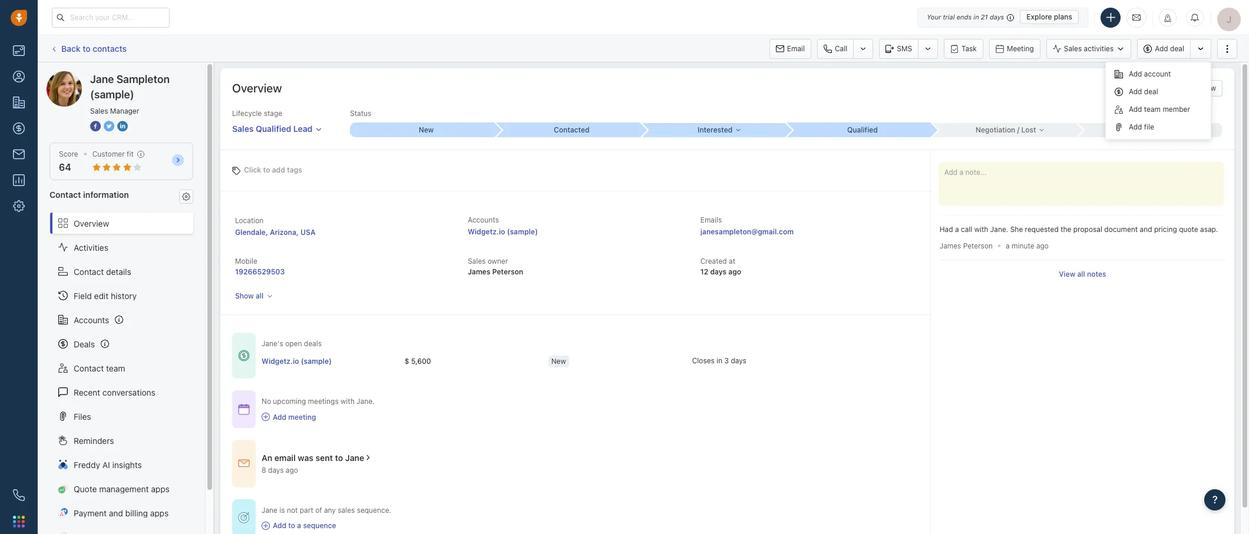 Task type: locate. For each thing, give the bounding box(es) containing it.
contact down 64
[[49, 190, 81, 200]]

overview up activities
[[74, 218, 109, 228]]

1 horizontal spatial accounts
[[468, 216, 499, 225]]

view all notes
[[1059, 270, 1106, 279]]

1 horizontal spatial deal
[[1170, 44, 1184, 53]]

james down the owner
[[468, 268, 490, 276]]

meeting
[[288, 413, 316, 422]]

team
[[1144, 105, 1161, 114], [106, 363, 125, 373]]

1 vertical spatial new
[[551, 357, 566, 366]]

container_wx8msf4aqz5i3rn1 image
[[238, 350, 250, 362], [238, 404, 250, 415], [364, 454, 373, 462], [238, 458, 250, 470]]

owner
[[488, 257, 508, 266]]

1 horizontal spatial widgetz.io (sample) link
[[468, 228, 538, 236]]

8 days ago
[[262, 466, 298, 475]]

team for add
[[1144, 105, 1161, 114]]

with for meetings
[[341, 397, 355, 406]]

1 horizontal spatial widgetz.io
[[468, 228, 505, 236]]

1 horizontal spatial qualified
[[847, 126, 878, 134]]

mng settings image
[[182, 193, 190, 201]]

2 horizontal spatial a
[[1006, 242, 1010, 251]]

jane inside jane sampleton (sample) sales manager
[[90, 73, 114, 85]]

payment and billing apps
[[74, 508, 169, 518]]

history
[[111, 291, 137, 301]]

deal up account
[[1170, 44, 1184, 53]]

0 horizontal spatial with
[[341, 397, 355, 406]]

negotiation / lost
[[976, 125, 1036, 134]]

jane
[[70, 71, 88, 81], [90, 73, 114, 85], [345, 453, 364, 463], [262, 506, 278, 515]]

peterson down the call at the top of page
[[963, 241, 993, 250]]

to down not
[[288, 522, 295, 530]]

container_wx8msf4aqz5i3rn1 image left 8 on the bottom left of page
[[238, 458, 250, 470]]

1 vertical spatial team
[[106, 363, 125, 373]]

status
[[350, 109, 371, 118]]

add down upcoming
[[273, 413, 286, 422]]

jane for jane sampleton (sample) sales manager
[[90, 73, 114, 85]]

days right "3"
[[731, 356, 747, 365]]

0 horizontal spatial a
[[297, 522, 301, 530]]

jane for jane sampleton (sample)
[[70, 71, 88, 81]]

qualified link
[[786, 123, 932, 137]]

row
[[262, 350, 836, 374]]

contact for contact information
[[49, 190, 81, 200]]

jane down the back
[[70, 71, 88, 81]]

0 vertical spatial add deal
[[1155, 44, 1184, 53]]

and
[[1140, 225, 1152, 234], [109, 508, 123, 518]]

container_wx8msf4aqz5i3rn1 image for no upcoming meetings with jane.
[[262, 413, 270, 421]]

0 vertical spatial jane.
[[990, 225, 1008, 234]]

deal down add account
[[1144, 87, 1158, 96]]

all right show
[[256, 292, 264, 301]]

add to a sequence link
[[262, 521, 391, 531]]

lead
[[293, 124, 313, 134]]

won / churned button
[[1077, 123, 1223, 137]]

1 horizontal spatial /
[[1143, 125, 1145, 134]]

add deal up account
[[1155, 44, 1184, 53]]

send email image
[[1133, 12, 1141, 22]]

1 vertical spatial and
[[109, 508, 123, 518]]

customize overview button
[[1132, 80, 1223, 97]]

asap.
[[1200, 225, 1218, 234]]

days
[[990, 13, 1004, 21], [710, 268, 727, 276], [731, 356, 747, 365], [268, 466, 284, 475]]

1 horizontal spatial a
[[955, 225, 959, 234]]

jane. for meetings
[[357, 397, 375, 406]]

widgetz.io inside row
[[262, 357, 299, 366]]

management
[[99, 484, 149, 494]]

accounts inside accounts widgetz.io (sample)
[[468, 216, 499, 225]]

interested link
[[641, 123, 786, 137]]

1 vertical spatial james
[[468, 268, 490, 276]]

quote management apps
[[74, 484, 170, 494]]

0 vertical spatial team
[[1144, 105, 1161, 114]]

mobile 19266529503
[[235, 257, 285, 276]]

sales activities button
[[1046, 39, 1137, 59], [1046, 39, 1132, 59]]

with right the call at the top of page
[[975, 225, 988, 234]]

contact details
[[74, 267, 131, 277]]

details
[[106, 267, 131, 277]]

add inside the add meeting link
[[273, 413, 286, 422]]

not
[[287, 506, 298, 515]]

sales qualified lead link
[[232, 119, 323, 135]]

container_wx8msf4aqz5i3rn1 image left no
[[238, 404, 250, 415]]

to right the back
[[83, 43, 91, 54]]

widgetz.io down jane's
[[262, 357, 299, 366]]

1 vertical spatial accounts
[[74, 315, 109, 325]]

won / churned link
[[1077, 123, 1223, 137]]

0 vertical spatial deal
[[1170, 44, 1184, 53]]

freshworks switcher image
[[13, 516, 25, 528]]

days right 8 on the bottom left of page
[[268, 466, 284, 475]]

jane's
[[262, 340, 283, 348]]

sales for sales qualified lead
[[232, 124, 254, 134]]

1 vertical spatial widgetz.io
[[262, 357, 299, 366]]

0 horizontal spatial deal
[[1144, 87, 1158, 96]]

created at 12 days ago
[[701, 257, 741, 276]]

0 horizontal spatial peterson
[[492, 268, 523, 276]]

(sample) down jane sampleton (sample)
[[90, 88, 134, 101]]

jane left is
[[262, 506, 278, 515]]

lifecycle stage
[[232, 109, 282, 118]]

(sample) up the owner
[[507, 228, 538, 236]]

edit
[[94, 291, 109, 301]]

james
[[940, 241, 961, 250], [468, 268, 490, 276]]

sales left the owner
[[468, 257, 486, 266]]

0 horizontal spatial team
[[106, 363, 125, 373]]

1 vertical spatial all
[[256, 292, 264, 301]]

had a call with jane. she requested the proposal document and pricing quote asap.
[[940, 225, 1218, 234]]

jane. right meetings
[[357, 397, 375, 406]]

1 horizontal spatial ago
[[729, 268, 741, 276]]

add deal down add account
[[1129, 87, 1158, 96]]

ends
[[957, 13, 972, 21]]

0 vertical spatial widgetz.io
[[468, 228, 505, 236]]

add file
[[1129, 123, 1154, 131]]

1 horizontal spatial with
[[975, 225, 988, 234]]

sales down lifecycle
[[232, 124, 254, 134]]

(sample) inside row
[[301, 357, 332, 366]]

2 horizontal spatial ago
[[1036, 242, 1049, 251]]

1 vertical spatial jane.
[[357, 397, 375, 406]]

jane is not part of any sales sequence.
[[262, 506, 391, 515]]

container_wx8msf4aqz5i3rn1 image down no
[[262, 413, 270, 421]]

she
[[1010, 225, 1023, 234]]

team up the 'recent conversations'
[[106, 363, 125, 373]]

a down not
[[297, 522, 301, 530]]

1 / from the left
[[1017, 125, 1020, 134]]

sales owner james peterson
[[468, 257, 523, 276]]

explore plans link
[[1020, 10, 1079, 24]]

pricing
[[1154, 225, 1177, 234]]

contact
[[49, 190, 81, 200], [74, 267, 104, 277], [74, 363, 104, 373]]

add down is
[[273, 522, 286, 530]]

container_wx8msf4aqz5i3rn1 image inside add to a sequence link
[[262, 522, 270, 530]]

file
[[1144, 123, 1154, 131]]

1 horizontal spatial peterson
[[963, 241, 993, 250]]

accounts for accounts
[[74, 315, 109, 325]]

(sample) up manager
[[133, 71, 167, 81]]

ago
[[1036, 242, 1049, 251], [729, 268, 741, 276], [286, 466, 298, 475]]

accounts widgetz.io (sample)
[[468, 216, 538, 236]]

0 vertical spatial new
[[419, 126, 434, 134]]

explore
[[1027, 12, 1052, 21]]

in left "3"
[[717, 356, 723, 365]]

0 vertical spatial all
[[1078, 270, 1085, 279]]

days down created
[[710, 268, 727, 276]]

2 vertical spatial ago
[[286, 466, 298, 475]]

$ 5,600
[[405, 357, 431, 366]]

jane. left she
[[990, 225, 1008, 234]]

janesampleton@gmail.com
[[701, 228, 794, 236]]

had
[[940, 225, 953, 234]]

1 vertical spatial deal
[[1144, 87, 1158, 96]]

0 horizontal spatial all
[[256, 292, 264, 301]]

accounts up deals
[[74, 315, 109, 325]]

won / churned
[[1126, 125, 1177, 134]]

jane for jane is not part of any sales sequence.
[[262, 506, 278, 515]]

a left the call at the top of page
[[955, 225, 959, 234]]

meetings
[[308, 397, 339, 406]]

0 vertical spatial overview
[[232, 81, 282, 95]]

conversations
[[102, 387, 155, 397]]

a left minute
[[1006, 242, 1010, 251]]

0 vertical spatial peterson
[[963, 241, 993, 250]]

team up file
[[1144, 105, 1161, 114]]

1 vertical spatial in
[[717, 356, 723, 365]]

/
[[1017, 125, 1020, 134], [1143, 125, 1145, 134]]

sales left activities
[[1064, 44, 1082, 53]]

add down add account
[[1129, 87, 1142, 96]]

64
[[59, 162, 71, 173]]

0 vertical spatial with
[[975, 225, 988, 234]]

tags
[[287, 165, 302, 174]]

show all
[[235, 292, 264, 301]]

with
[[975, 225, 988, 234], [341, 397, 355, 406]]

qualified inside "link"
[[256, 124, 291, 134]]

peterson inside sales owner james peterson
[[492, 268, 523, 276]]

(sample) down deals
[[301, 357, 332, 366]]

1 horizontal spatial james
[[940, 241, 961, 250]]

container_wx8msf4aqz5i3rn1 image left add to a sequence
[[262, 522, 270, 530]]

new link
[[350, 123, 495, 137]]

jane down contacts
[[90, 73, 114, 85]]

0 vertical spatial ago
[[1036, 242, 1049, 251]]

all for show
[[256, 292, 264, 301]]

all right view on the right bottom of the page
[[1078, 270, 1085, 279]]

1 vertical spatial overview
[[74, 218, 109, 228]]

peterson down the owner
[[492, 268, 523, 276]]

ago down requested
[[1036, 242, 1049, 251]]

and left pricing
[[1140, 225, 1152, 234]]

quote
[[1179, 225, 1198, 234]]

1 horizontal spatial all
[[1078, 270, 1085, 279]]

notes
[[1087, 270, 1106, 279]]

1 horizontal spatial new
[[551, 357, 566, 366]]

(sample) inside accounts widgetz.io (sample)
[[507, 228, 538, 236]]

apps right billing
[[150, 508, 169, 518]]

0 horizontal spatial widgetz.io (sample) link
[[262, 356, 332, 366]]

0 horizontal spatial in
[[717, 356, 723, 365]]

sales inside "link"
[[232, 124, 254, 134]]

8
[[262, 466, 266, 475]]

0 horizontal spatial accounts
[[74, 315, 109, 325]]

add left file
[[1129, 123, 1142, 131]]

(sample) inside jane sampleton (sample) sales manager
[[90, 88, 134, 101]]

container_wx8msf4aqz5i3rn1 image inside the add meeting link
[[262, 413, 270, 421]]

contact down activities
[[74, 267, 104, 277]]

ai
[[102, 460, 110, 470]]

1 vertical spatial peterson
[[492, 268, 523, 276]]

3
[[725, 356, 729, 365]]

contact information
[[49, 190, 129, 200]]

james down the had on the right
[[940, 241, 961, 250]]

your trial ends in 21 days
[[927, 13, 1004, 21]]

1 vertical spatial widgetz.io (sample) link
[[262, 356, 332, 366]]

contact up recent
[[74, 363, 104, 373]]

sales up facebook circled image
[[90, 107, 108, 115]]

sequence
[[303, 522, 336, 530]]

apps
[[151, 484, 170, 494], [150, 508, 169, 518]]

1 vertical spatial with
[[341, 397, 355, 406]]

explore plans
[[1027, 12, 1072, 21]]

twitter circled image
[[104, 120, 114, 133]]

0 vertical spatial and
[[1140, 225, 1152, 234]]

0 horizontal spatial ago
[[286, 466, 298, 475]]

2 vertical spatial contact
[[74, 363, 104, 373]]

add inside add to a sequence link
[[273, 522, 286, 530]]

linkedin circled image
[[117, 120, 128, 133]]

deals
[[74, 339, 95, 349]]

1 horizontal spatial team
[[1144, 105, 1161, 114]]

add deal
[[1155, 44, 1184, 53], [1129, 87, 1158, 96]]

1 horizontal spatial jane.
[[990, 225, 1008, 234]]

recent conversations
[[74, 387, 155, 397]]

widgetz.io (sample) link down the open
[[262, 356, 332, 366]]

0 horizontal spatial jane.
[[357, 397, 375, 406]]

all for view
[[1078, 270, 1085, 279]]

sampleton up manager
[[116, 73, 170, 85]]

sales activities
[[1064, 44, 1114, 53]]

in left 21
[[974, 13, 979, 21]]

0 vertical spatial james
[[940, 241, 961, 250]]

0 horizontal spatial new
[[419, 126, 434, 134]]

sampleton inside jane sampleton (sample) sales manager
[[116, 73, 170, 85]]

widgetz.io (sample) link up the owner
[[468, 228, 538, 236]]

add up account
[[1155, 44, 1168, 53]]

0 horizontal spatial james
[[468, 268, 490, 276]]

add account
[[1129, 69, 1171, 78]]

deal
[[1170, 44, 1184, 53], [1144, 87, 1158, 96]]

fit
[[127, 150, 134, 159]]

0 horizontal spatial widgetz.io
[[262, 357, 299, 366]]

1 vertical spatial ago
[[729, 268, 741, 276]]

the
[[1061, 225, 1072, 234]]

with right meetings
[[341, 397, 355, 406]]

and left billing
[[109, 508, 123, 518]]

lost
[[1022, 125, 1036, 134]]

all
[[1078, 270, 1085, 279], [256, 292, 264, 301]]

ago down at
[[729, 268, 741, 276]]

0 vertical spatial a
[[955, 225, 959, 234]]

sales inside sales owner james peterson
[[468, 257, 486, 266]]

0 horizontal spatial qualified
[[256, 124, 291, 134]]

0 vertical spatial contact
[[49, 190, 81, 200]]

apps right management at the left of page
[[151, 484, 170, 494]]

click to add tags
[[244, 165, 302, 174]]

your
[[927, 13, 941, 21]]

1 vertical spatial apps
[[150, 508, 169, 518]]

accounts for accounts widgetz.io (sample)
[[468, 216, 499, 225]]

overview up lifecycle stage
[[232, 81, 282, 95]]

contact for contact details
[[74, 267, 104, 277]]

ago for a minute ago
[[1036, 242, 1049, 251]]

arizona,
[[270, 228, 299, 237]]

1 horizontal spatial in
[[974, 13, 979, 21]]

container_wx8msf4aqz5i3rn1 image
[[262, 413, 270, 421], [238, 512, 250, 524], [262, 522, 270, 530]]

1 vertical spatial contact
[[74, 267, 104, 277]]

upcoming
[[273, 397, 306, 406]]

to left add
[[263, 165, 270, 174]]

call link
[[817, 39, 853, 59]]

team for contact
[[106, 363, 125, 373]]

sampleton down contacts
[[91, 71, 131, 81]]

accounts up the owner
[[468, 216, 499, 225]]

widgetz.io up the owner
[[468, 228, 505, 236]]

view
[[1059, 270, 1076, 279]]

ago down email
[[286, 466, 298, 475]]

0 horizontal spatial /
[[1017, 125, 1020, 134]]

james inside sales owner james peterson
[[468, 268, 490, 276]]

peterson
[[963, 241, 993, 250], [492, 268, 523, 276]]

negotiation
[[976, 125, 1016, 134]]

2 / from the left
[[1143, 125, 1145, 134]]

payment
[[74, 508, 107, 518]]

0 vertical spatial in
[[974, 13, 979, 21]]

0 vertical spatial accounts
[[468, 216, 499, 225]]



Task type: vqa. For each thing, say whether or not it's contained in the screenshot.
Add deal
yes



Task type: describe. For each thing, give the bounding box(es) containing it.
contact for contact team
[[74, 363, 104, 373]]

add inside the add deal button
[[1155, 44, 1168, 53]]

add
[[272, 165, 285, 174]]

/ for churned
[[1143, 125, 1145, 134]]

sampleton for jane sampleton (sample) sales manager
[[116, 73, 170, 85]]

score 64
[[59, 150, 78, 173]]

created
[[701, 257, 727, 266]]

stage
[[264, 109, 282, 118]]

no
[[262, 397, 271, 406]]

mobile
[[235, 257, 257, 266]]

0 horizontal spatial overview
[[74, 218, 109, 228]]

freddy
[[74, 460, 100, 470]]

1 horizontal spatial overview
[[232, 81, 282, 95]]

minute
[[1012, 242, 1035, 251]]

1 horizontal spatial and
[[1140, 225, 1152, 234]]

(sample) for jane sampleton (sample)
[[133, 71, 167, 81]]

james peterson
[[940, 241, 993, 250]]

call
[[835, 44, 848, 53]]

sent
[[316, 453, 333, 463]]

add deal inside button
[[1155, 44, 1184, 53]]

sales for sales owner james peterson
[[468, 257, 486, 266]]

ago for 8 days ago
[[286, 466, 298, 475]]

won
[[1126, 125, 1141, 134]]

closes in 3 days
[[692, 356, 747, 365]]

(sample) for jane sampleton (sample) sales manager
[[90, 88, 134, 101]]

files
[[74, 412, 91, 422]]

0 vertical spatial apps
[[151, 484, 170, 494]]

in inside row
[[717, 356, 723, 365]]

sequence.
[[357, 506, 391, 515]]

to right sent
[[335, 453, 343, 463]]

glendale, arizona, usa link
[[235, 228, 316, 237]]

any
[[324, 506, 336, 515]]

account
[[1144, 69, 1171, 78]]

deal inside button
[[1170, 44, 1184, 53]]

of
[[315, 506, 322, 515]]

email
[[274, 453, 296, 463]]

location
[[235, 216, 264, 225]]

contact team
[[74, 363, 125, 373]]

days right 21
[[990, 13, 1004, 21]]

at
[[729, 257, 735, 266]]

row containing closes in 3 days
[[262, 350, 836, 374]]

add left account
[[1129, 69, 1142, 78]]

an email was sent to jane
[[262, 453, 364, 463]]

lifecycle
[[232, 109, 262, 118]]

call button
[[817, 39, 853, 59]]

activities
[[74, 243, 108, 253]]

new inside row
[[551, 357, 566, 366]]

widgetz.io (sample)
[[262, 357, 332, 366]]

container_wx8msf4aqz5i3rn1 image for jane is not part of any sales sequence.
[[262, 522, 270, 530]]

sales
[[338, 506, 355, 515]]

jane sampleton (sample) sales manager
[[90, 73, 170, 115]]

billing
[[125, 508, 148, 518]]

back to contacts
[[61, 43, 127, 54]]

sales inside jane sampleton (sample) sales manager
[[90, 107, 108, 115]]

information
[[83, 190, 129, 200]]

0 horizontal spatial and
[[109, 508, 123, 518]]

no upcoming meetings with jane.
[[262, 397, 375, 406]]

email
[[787, 44, 805, 53]]

container_wx8msf4aqz5i3rn1 image right sent
[[364, 454, 373, 462]]

closes
[[692, 356, 715, 365]]

customer
[[92, 150, 125, 159]]

facebook circled image
[[90, 120, 101, 133]]

task button
[[944, 39, 983, 59]]

score
[[59, 150, 78, 159]]

container_wx8msf4aqz5i3rn1 image left is
[[238, 512, 250, 524]]

to for click to add tags
[[263, 165, 270, 174]]

add team member
[[1129, 105, 1190, 114]]

jane's open deals
[[262, 340, 322, 348]]

customize overview
[[1149, 84, 1216, 93]]

part
[[300, 506, 313, 515]]

usa
[[301, 228, 316, 237]]

(sample) for accounts widgetz.io (sample)
[[507, 228, 538, 236]]

sampleton for jane sampleton (sample)
[[91, 71, 131, 81]]

negotiation / lost button
[[932, 123, 1077, 137]]

back to contacts link
[[49, 39, 127, 58]]

add up add file on the right top
[[1129, 105, 1142, 114]]

activities
[[1084, 44, 1114, 53]]

container_wx8msf4aqz5i3rn1 image left widgetz.io (sample)
[[238, 350, 250, 362]]

add deal button
[[1137, 39, 1190, 59]]

ago inside created at 12 days ago
[[729, 268, 741, 276]]

negotiation / lost link
[[932, 123, 1077, 137]]

meeting
[[1007, 44, 1034, 53]]

view all notes link
[[1059, 269, 1106, 280]]

phone element
[[7, 484, 31, 507]]

0 vertical spatial widgetz.io (sample) link
[[468, 228, 538, 236]]

Search your CRM... text field
[[52, 7, 170, 27]]

sales for sales activities
[[1064, 44, 1082, 53]]

contacted
[[554, 126, 590, 134]]

days inside created at 12 days ago
[[710, 268, 727, 276]]

glendale,
[[235, 228, 268, 237]]

to for back to contacts
[[83, 43, 91, 54]]

/ for lost
[[1017, 125, 1020, 134]]

show
[[235, 292, 254, 301]]

quote
[[74, 484, 97, 494]]

with for call
[[975, 225, 988, 234]]

an
[[262, 453, 272, 463]]

plans
[[1054, 12, 1072, 21]]

to for add to a sequence
[[288, 522, 295, 530]]

meeting button
[[989, 39, 1041, 59]]

call
[[961, 225, 973, 234]]

1 vertical spatial add deal
[[1129, 87, 1158, 96]]

contacts
[[93, 43, 127, 54]]

2 vertical spatial a
[[297, 522, 301, 530]]

phone image
[[13, 490, 25, 501]]

email button
[[769, 39, 811, 59]]

jane. for call
[[990, 225, 1008, 234]]

a minute ago
[[1006, 242, 1049, 251]]

widgetz.io inside accounts widgetz.io (sample)
[[468, 228, 505, 236]]

1 vertical spatial a
[[1006, 242, 1010, 251]]

5,600
[[411, 357, 431, 366]]

reminders
[[74, 436, 114, 446]]

open
[[285, 340, 302, 348]]

19266529503 link
[[235, 268, 285, 276]]

jane right sent
[[345, 453, 364, 463]]

requested
[[1025, 225, 1059, 234]]

churned
[[1147, 125, 1177, 134]]

customer fit
[[92, 150, 134, 159]]

customize
[[1149, 84, 1185, 93]]



